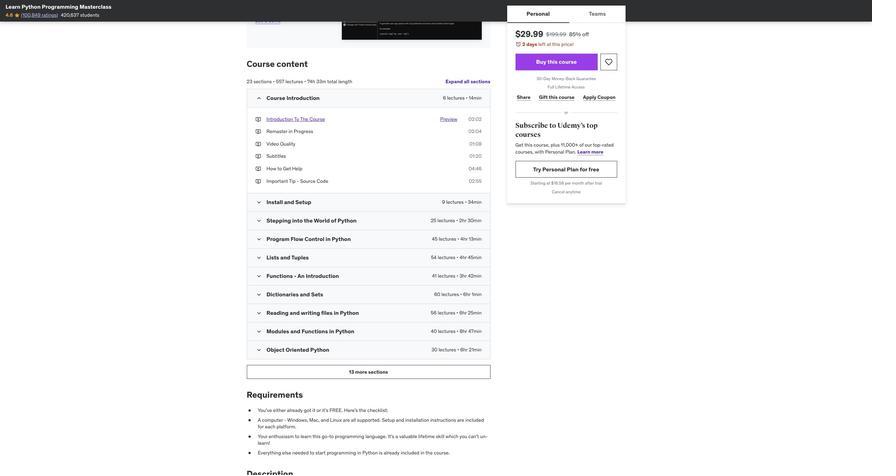 Task type: vqa. For each thing, say whether or not it's contained in the screenshot.


Task type: locate. For each thing, give the bounding box(es) containing it.
1 horizontal spatial for
[[581, 166, 588, 173]]

or up udemy's on the right of the page
[[565, 110, 569, 115]]

85%
[[570, 31, 582, 38]]

0 horizontal spatial get
[[283, 166, 291, 172]]

• left 1min
[[461, 291, 462, 298]]

for left free at the top
[[581, 166, 588, 173]]

sections
[[254, 78, 272, 85], [471, 78, 491, 85], [369, 369, 388, 375]]

course down 557
[[267, 94, 286, 101]]

lectures right 25
[[438, 218, 456, 224]]

course down 'lifetime'
[[559, 94, 575, 100]]

it's
[[322, 407, 329, 414]]

0 horizontal spatial more
[[356, 369, 368, 375]]

a right it's
[[396, 433, 398, 440]]

2 vertical spatial course
[[310, 116, 325, 122]]

your enthusiasm to learn this go-to programming language. it's a valuable lifetime skill which you can't un- learn!
[[258, 433, 488, 447]]

you
[[460, 433, 468, 440]]

1 vertical spatial -
[[294, 273, 297, 280]]

1 vertical spatial learn
[[578, 149, 591, 155]]

xsmall image for subtitles
[[256, 153, 261, 160]]

and for sets
[[300, 291, 310, 298]]

programming right start
[[327, 450, 357, 456]]

1 vertical spatial 4hr
[[460, 254, 467, 261]]

small image for lists
[[256, 254, 263, 261]]

dictionaries and sets
[[267, 291, 323, 298]]

0 horizontal spatial the
[[304, 217, 313, 224]]

included
[[466, 417, 485, 423], [401, 450, 420, 456]]

0 horizontal spatial setup
[[296, 199, 312, 206]]

all down here's
[[351, 417, 356, 423]]

this for buy
[[548, 58, 558, 65]]

and right lists
[[281, 254, 291, 261]]

0 vertical spatial at
[[547, 41, 552, 47]]

this right gift
[[549, 94, 558, 100]]

1 horizontal spatial get
[[516, 142, 524, 148]]

lectures right 9
[[447, 199, 464, 205]]

already right is
[[384, 450, 400, 456]]

xsmall image
[[256, 116, 261, 123], [256, 141, 261, 148], [256, 178, 261, 185], [247, 417, 252, 424], [247, 433, 252, 440]]

• left 21min
[[458, 347, 460, 353]]

sections up 14min at the top right
[[471, 78, 491, 85]]

• left 14min at the top right
[[466, 95, 468, 101]]

• left '25min'
[[457, 310, 459, 316]]

try personal plan for free link
[[516, 161, 618, 178]]

- for source
[[297, 178, 299, 184]]

here's
[[344, 407, 358, 414]]

course for course introduction
[[267, 94, 286, 101]]

lectures for stepping into the world of python
[[438, 218, 456, 224]]

you've
[[258, 407, 272, 414]]

0 vertical spatial or
[[565, 110, 569, 115]]

- up platform. at the bottom
[[284, 417, 286, 423]]

02:04
[[469, 128, 482, 135]]

0 vertical spatial get
[[516, 142, 524, 148]]

at right left
[[547, 41, 552, 47]]

1 horizontal spatial all
[[464, 78, 470, 85]]

alarm image
[[516, 41, 522, 47]]

course right the
[[310, 116, 325, 122]]

lectures for install and setup
[[447, 199, 464, 205]]

30-
[[537, 76, 544, 81]]

- for windows,
[[284, 417, 286, 423]]

personal button
[[508, 6, 570, 22]]

try
[[534, 166, 542, 173]]

1 vertical spatial personal
[[546, 149, 565, 155]]

small image left install
[[256, 199, 263, 206]]

programming up everything else needed to start programming in python is already included in the course.
[[335, 433, 365, 440]]

this down $199.99
[[553, 41, 561, 47]]

apply coupon button
[[582, 90, 618, 104]]

54 lectures • 4hr 45min
[[431, 254, 482, 261]]

stepping into the world of python
[[267, 217, 357, 224]]

56
[[431, 310, 437, 316]]

introduction up sets
[[306, 273, 339, 280]]

all right expand
[[464, 78, 470, 85]]

4hr left 13min
[[461, 236, 468, 242]]

• left the 2hr
[[457, 218, 459, 224]]

1 vertical spatial all
[[351, 417, 356, 423]]

sets
[[311, 291, 323, 298]]

more inside "button"
[[356, 369, 368, 375]]

personal inside personal button
[[527, 10, 550, 17]]

• for lists and tuples
[[457, 254, 459, 261]]

small image left 'dictionaries'
[[256, 291, 263, 298]]

4 small image from the top
[[256, 347, 263, 354]]

setup inside "a computer - windows, mac, and linux are all supported. setup and installation instructions are included for each platform."
[[382, 417, 395, 423]]

of left our
[[580, 142, 584, 148]]

1 vertical spatial setup
[[382, 417, 395, 423]]

sections inside "button"
[[369, 369, 388, 375]]

in up quality
[[289, 128, 293, 135]]

and for functions
[[291, 328, 301, 335]]

are
[[343, 417, 350, 423], [458, 417, 465, 423]]

1 small image from the top
[[256, 199, 263, 206]]

small image
[[256, 95, 263, 102], [256, 218, 263, 225], [256, 254, 263, 261], [256, 273, 263, 280], [256, 310, 263, 317], [256, 328, 263, 335]]

11,000+
[[562, 142, 579, 148]]

1 vertical spatial at
[[547, 181, 551, 186]]

get up "courses," on the right of the page
[[516, 142, 524, 148]]

xsmall image
[[256, 128, 261, 135], [256, 153, 261, 160], [256, 166, 261, 172], [247, 407, 252, 414], [247, 450, 252, 457]]

6hr for dictionaries and sets
[[464, 291, 471, 298]]

teams
[[589, 10, 607, 17]]

1 horizontal spatial already
[[384, 450, 400, 456]]

all inside "a computer - windows, mac, and linux are all supported. setup and installation instructions are included for each platform."
[[351, 417, 356, 423]]

1 vertical spatial introduction
[[267, 116, 293, 122]]

and down it's
[[321, 417, 329, 423]]

content
[[277, 58, 308, 69]]

0 vertical spatial 4hr
[[461, 236, 468, 242]]

included inside "a computer - windows, mac, and linux are all supported. setup and installation instructions are included for each platform."
[[466, 417, 485, 423]]

gift this course link
[[538, 90, 577, 104]]

1 course from the top
[[559, 58, 577, 65]]

in right control
[[326, 236, 331, 243]]

off
[[583, 31, 589, 38]]

3 small image from the top
[[256, 254, 263, 261]]

course content
[[247, 58, 308, 69]]

tuples
[[292, 254, 309, 261]]

0 vertical spatial for
[[581, 166, 588, 173]]

• left 8hr
[[457, 328, 459, 335]]

in down files
[[330, 328, 335, 335]]

0 vertical spatial of
[[580, 142, 584, 148]]

2 horizontal spatial sections
[[471, 78, 491, 85]]

this inside get this course, plus 11,000+ of our top-rated courses, with personal plan.
[[525, 142, 533, 148]]

4 small image from the top
[[256, 273, 263, 280]]

1 horizontal spatial functions
[[302, 328, 328, 335]]

personal up '$16.58' at the right
[[543, 166, 566, 173]]

to left start
[[310, 450, 315, 456]]

42min
[[468, 273, 482, 279]]

6hr
[[464, 291, 471, 298], [460, 310, 467, 316], [461, 347, 468, 353]]

get
[[516, 142, 524, 148], [283, 166, 291, 172]]

sections for expand all sections
[[471, 78, 491, 85]]

setup up into
[[296, 199, 312, 206]]

4hr for program flow control in python
[[461, 236, 468, 242]]

23 sections • 557 lectures • 74h 33m total length
[[247, 78, 353, 85]]

6hr for object oriented python
[[461, 347, 468, 353]]

else
[[283, 450, 291, 456]]

more down top-
[[592, 149, 604, 155]]

all inside expand all sections dropdown button
[[464, 78, 470, 85]]

6 small image from the top
[[256, 328, 263, 335]]

linux
[[330, 417, 342, 423]]

small image left object
[[256, 347, 263, 354]]

• left 13min
[[458, 236, 460, 242]]

of right world
[[331, 217, 337, 224]]

for down a
[[258, 424, 264, 430]]

this left go-
[[313, 433, 321, 440]]

• for install and setup
[[465, 199, 467, 205]]

at left '$16.58' at the right
[[547, 181, 551, 186]]

4hr
[[461, 236, 468, 242], [460, 254, 467, 261]]

already up windows,
[[287, 407, 303, 414]]

small image for install
[[256, 199, 263, 206]]

xsmall image left the subtitles
[[256, 153, 261, 160]]

0 horizontal spatial all
[[351, 417, 356, 423]]

1 horizontal spatial a
[[396, 433, 398, 440]]

0 horizontal spatial learn
[[6, 3, 20, 10]]

1 vertical spatial 6hr
[[460, 310, 467, 316]]

0 horizontal spatial or
[[317, 407, 321, 414]]

skill
[[436, 433, 445, 440]]

introduction
[[287, 94, 320, 101], [267, 116, 293, 122], [306, 273, 339, 280]]

xsmall image left how
[[256, 166, 261, 172]]

2 are from the left
[[458, 417, 465, 423]]

2 course from the top
[[559, 94, 575, 100]]

course introduction
[[267, 94, 320, 101]]

• for object oriented python
[[458, 347, 460, 353]]

2 horizontal spatial the
[[426, 450, 433, 456]]

3 small image from the top
[[256, 291, 263, 298]]

course up back
[[559, 58, 577, 65]]

0 vertical spatial personal
[[527, 10, 550, 17]]

1 horizontal spatial the
[[359, 407, 367, 414]]

54
[[431, 254, 437, 261]]

apply coupon
[[584, 94, 616, 100]]

introduction to the course button
[[267, 116, 325, 123]]

0 vertical spatial programming
[[335, 433, 365, 440]]

0 vertical spatial course
[[247, 58, 275, 69]]

personal down plus
[[546, 149, 565, 155]]

are up you
[[458, 417, 465, 423]]

5 small image from the top
[[256, 310, 263, 317]]

lectures right 6 on the right of the page
[[448, 95, 465, 101]]

functions
[[267, 273, 293, 280], [302, 328, 328, 335]]

lectures right 54
[[438, 254, 456, 261]]

2 horizontal spatial -
[[297, 178, 299, 184]]

share button
[[516, 90, 532, 104]]

0 vertical spatial -
[[297, 178, 299, 184]]

1 horizontal spatial more
[[592, 149, 604, 155]]

14min
[[469, 95, 482, 101]]

1 vertical spatial included
[[401, 450, 420, 456]]

lectures right 30
[[439, 347, 457, 353]]

0 horizontal spatial included
[[401, 450, 420, 456]]

reading and writing files in python
[[267, 310, 359, 317]]

lectures right 60
[[442, 291, 460, 298]]

are right the linux
[[343, 417, 350, 423]]

included up can't
[[466, 417, 485, 423]]

lectures for dictionaries and sets
[[442, 291, 460, 298]]

420,637
[[61, 12, 79, 18]]

video quality
[[267, 141, 296, 147]]

already
[[287, 407, 303, 414], [384, 450, 400, 456]]

0 vertical spatial introduction
[[287, 94, 320, 101]]

course for gift this course
[[559, 94, 575, 100]]

the up "supported."
[[359, 407, 367, 414]]

of
[[580, 142, 584, 148], [331, 217, 337, 224]]

0 vertical spatial course
[[559, 58, 577, 65]]

and for setup
[[284, 199, 294, 206]]

0 vertical spatial a
[[265, 17, 267, 24]]

you've either already got it or it's free. here's the checklist:
[[258, 407, 388, 414]]

to left udemy's on the right of the page
[[550, 121, 557, 130]]

1 vertical spatial a
[[396, 433, 398, 440]]

more right 13
[[356, 369, 368, 375]]

source
[[300, 178, 316, 184]]

1 vertical spatial functions
[[302, 328, 328, 335]]

course inside button
[[310, 116, 325, 122]]

47min
[[469, 328, 482, 335]]

0 horizontal spatial of
[[331, 217, 337, 224]]

included down valuable
[[401, 450, 420, 456]]

1 horizontal spatial included
[[466, 417, 485, 423]]

or right it
[[317, 407, 321, 414]]

install
[[267, 199, 283, 206]]

courses
[[516, 130, 541, 139]]

0 vertical spatial setup
[[296, 199, 312, 206]]

420,637 students
[[61, 12, 99, 18]]

0 vertical spatial all
[[464, 78, 470, 85]]

and right install
[[284, 199, 294, 206]]

1 small image from the top
[[256, 95, 263, 102]]

the right into
[[304, 217, 313, 224]]

and
[[284, 199, 294, 206], [281, 254, 291, 261], [300, 291, 310, 298], [290, 310, 300, 317], [291, 328, 301, 335], [321, 417, 329, 423], [396, 417, 405, 423]]

0 horizontal spatial for
[[258, 424, 264, 430]]

this up "courses," on the right of the page
[[525, 142, 533, 148]]

modules and functions in python
[[267, 328, 355, 335]]

2 vertical spatial the
[[426, 450, 433, 456]]

13min
[[469, 236, 482, 242]]

25
[[431, 218, 437, 224]]

21min
[[469, 347, 482, 353]]

2 vertical spatial personal
[[543, 166, 566, 173]]

at
[[547, 41, 552, 47], [547, 181, 551, 186]]

learn
[[6, 3, 20, 10], [578, 149, 591, 155]]

1 vertical spatial already
[[384, 450, 400, 456]]

the
[[300, 116, 309, 122]]

course inside buy this course button
[[559, 58, 577, 65]]

sections inside dropdown button
[[471, 78, 491, 85]]

- right tip
[[297, 178, 299, 184]]

learn up 4.6
[[6, 3, 20, 10]]

wishlist image
[[605, 58, 614, 66]]

your
[[258, 433, 268, 440]]

functions up 'dictionaries'
[[267, 273, 293, 280]]

setup
[[296, 199, 312, 206], [382, 417, 395, 423]]

xsmall image left remaster
[[256, 128, 261, 135]]

small image for functions
[[256, 273, 263, 280]]

2 vertical spatial -
[[284, 417, 286, 423]]

at inside starting at $16.58 per month after trial cancel anytime
[[547, 181, 551, 186]]

month
[[573, 181, 585, 186]]

money-
[[552, 76, 566, 81]]

$16.58
[[552, 181, 565, 186]]

lectures right 56
[[438, 310, 456, 316]]

4hr left the 45min
[[460, 254, 467, 261]]

0 vertical spatial functions
[[267, 273, 293, 280]]

more for learn
[[592, 149, 604, 155]]

6hr left 1min
[[464, 291, 471, 298]]

1 horizontal spatial sections
[[369, 369, 388, 375]]

and for tuples
[[281, 254, 291, 261]]

• left 34min
[[465, 199, 467, 205]]

0 vertical spatial included
[[466, 417, 485, 423]]

a inside your enthusiasm to learn this go-to programming language. it's a valuable lifetime skill which you can't un- learn!
[[396, 433, 398, 440]]

small image for stepping
[[256, 218, 263, 225]]

- inside "a computer - windows, mac, and linux are all supported. setup and installation instructions are included for each platform."
[[284, 417, 286, 423]]

in right files
[[334, 310, 339, 317]]

a
[[258, 417, 261, 423]]

6hr left 21min
[[461, 347, 468, 353]]

in
[[289, 128, 293, 135], [326, 236, 331, 243], [334, 310, 339, 317], [330, 328, 335, 335], [358, 450, 362, 456], [421, 450, 425, 456]]

1 vertical spatial course
[[267, 94, 286, 101]]

1 vertical spatial of
[[331, 217, 337, 224]]

0 vertical spatial more
[[592, 149, 604, 155]]

2 vertical spatial 6hr
[[461, 347, 468, 353]]

teams button
[[570, 6, 626, 22]]

0 horizontal spatial are
[[343, 417, 350, 423]]

1 horizontal spatial setup
[[382, 417, 395, 423]]

01:20
[[470, 153, 482, 159]]

personal up $29.99
[[527, 10, 550, 17]]

a inside see a demo "link"
[[265, 17, 267, 24]]

the left course.
[[426, 450, 433, 456]]

1 vertical spatial programming
[[327, 450, 357, 456]]

1 vertical spatial for
[[258, 424, 264, 430]]

small image
[[256, 199, 263, 206], [256, 236, 263, 243], [256, 291, 263, 298], [256, 347, 263, 354]]

get inside get this course, plus 11,000+ of our top-rated courses, with personal plan.
[[516, 142, 524, 148]]

8hr
[[460, 328, 468, 335]]

sections right 13
[[369, 369, 388, 375]]

1 horizontal spatial learn
[[578, 149, 591, 155]]

this inside button
[[548, 58, 558, 65]]

2 vertical spatial introduction
[[306, 273, 339, 280]]

1 vertical spatial or
[[317, 407, 321, 414]]

tab list
[[508, 6, 626, 23]]

installation
[[406, 417, 430, 423]]

0 vertical spatial the
[[304, 217, 313, 224]]

remaster
[[267, 128, 288, 135]]

this inside your enthusiasm to learn this go-to programming language. it's a valuable lifetime skill which you can't un- learn!
[[313, 433, 321, 440]]

2 small image from the top
[[256, 236, 263, 243]]

setup down checklist:
[[382, 417, 395, 423]]

small image left program at the left
[[256, 236, 263, 243]]

• for functions - an introduction
[[457, 273, 459, 279]]

sections right 23
[[254, 78, 272, 85]]

a right see
[[265, 17, 267, 24]]

40 lectures • 8hr 47min
[[431, 328, 482, 335]]

and left the writing
[[290, 310, 300, 317]]

2 small image from the top
[[256, 218, 263, 225]]

0 vertical spatial learn
[[6, 3, 20, 10]]

for
[[581, 166, 588, 173], [258, 424, 264, 430]]

language.
[[366, 433, 387, 440]]

functions down reading and writing files in python
[[302, 328, 328, 335]]

60
[[435, 291, 441, 298]]

programming inside your enthusiasm to learn this go-to programming language. it's a valuable lifetime skill which you can't un- learn!
[[335, 433, 365, 440]]

this right buy
[[548, 58, 558, 65]]

0 horizontal spatial a
[[265, 17, 267, 24]]

0 horizontal spatial -
[[284, 417, 286, 423]]

1 horizontal spatial are
[[458, 417, 465, 423]]

valuable
[[400, 433, 418, 440]]

introduction inside button
[[267, 116, 293, 122]]

1 vertical spatial the
[[359, 407, 367, 414]]

introduction up remaster
[[267, 116, 293, 122]]

• left the 45min
[[457, 254, 459, 261]]

lectures for course introduction
[[448, 95, 465, 101]]

and right modules
[[291, 328, 301, 335]]

1 vertical spatial course
[[559, 94, 575, 100]]

1 horizontal spatial of
[[580, 142, 584, 148]]

1 vertical spatial more
[[356, 369, 368, 375]]

- left an
[[294, 273, 297, 280]]

0 vertical spatial 6hr
[[464, 291, 471, 298]]

got
[[304, 407, 312, 414]]

learn down our
[[578, 149, 591, 155]]

course for buy this course
[[559, 58, 577, 65]]

0 horizontal spatial already
[[287, 407, 303, 414]]

course up 23
[[247, 58, 275, 69]]

rated
[[603, 142, 614, 148]]

course inside gift this course link
[[559, 94, 575, 100]]



Task type: describe. For each thing, give the bounding box(es) containing it.
lectures for lists and tuples
[[438, 254, 456, 261]]

remaster in progress
[[267, 128, 314, 135]]

1 horizontal spatial -
[[294, 273, 297, 280]]

74h 33m
[[308, 78, 327, 85]]

lectures for functions - an introduction
[[438, 273, 456, 279]]

and left installation
[[396, 417, 405, 423]]

ratings)
[[42, 12, 58, 18]]

introduction to the course
[[267, 116, 325, 122]]

lists and tuples
[[267, 254, 309, 261]]

lifetime
[[419, 433, 435, 440]]

course,
[[534, 142, 550, 148]]

this for get
[[525, 142, 533, 148]]

• for dictionaries and sets
[[461, 291, 462, 298]]

plan.
[[566, 149, 577, 155]]

days
[[527, 41, 538, 47]]

lectures for object oriented python
[[439, 347, 457, 353]]

01:08
[[470, 141, 482, 147]]

how
[[267, 166, 277, 172]]

4hr for lists and tuples
[[460, 254, 467, 261]]

supported.
[[358, 417, 381, 423]]

to down the linux
[[330, 433, 334, 440]]

learn for learn python programming masterclass
[[6, 3, 20, 10]]

program flow control in python
[[267, 236, 351, 243]]

start
[[316, 450, 326, 456]]

oriented
[[286, 346, 309, 353]]

lectures right 557
[[286, 78, 303, 85]]

lectures for reading and writing files in python
[[438, 310, 456, 316]]

lectures for program flow control in python
[[439, 236, 457, 242]]

13 more sections
[[349, 369, 388, 375]]

see a demo link
[[255, 12, 281, 24]]

small image for reading
[[256, 310, 263, 317]]

40
[[431, 328, 437, 335]]

important
[[267, 178, 288, 184]]

small image for object
[[256, 347, 263, 354]]

25min
[[468, 310, 482, 316]]

starting at $16.58 per month after trial cancel anytime
[[531, 181, 603, 195]]

• left 557
[[273, 78, 275, 85]]

dictionaries
[[267, 291, 299, 298]]

object
[[267, 346, 285, 353]]

demo
[[269, 17, 281, 24]]

expand all sections
[[446, 78, 491, 85]]

and for writing
[[290, 310, 300, 317]]

learn
[[301, 433, 312, 440]]

top-
[[594, 142, 603, 148]]

xsmall image left you've
[[247, 407, 252, 414]]

reading
[[267, 310, 289, 317]]

learn python programming masterclass
[[6, 3, 112, 10]]

instructions
[[431, 417, 457, 423]]

small image for dictionaries
[[256, 291, 263, 298]]

02:02
[[469, 116, 482, 122]]

small image for program
[[256, 236, 263, 243]]

apply
[[584, 94, 597, 100]]

to inside subscribe to udemy's top courses
[[550, 121, 557, 130]]

free.
[[330, 407, 343, 414]]

this for gift
[[549, 94, 558, 100]]

to left learn
[[295, 433, 300, 440]]

install and setup
[[267, 199, 312, 206]]

each
[[265, 424, 276, 430]]

41
[[433, 273, 437, 279]]

more for 13
[[356, 369, 368, 375]]

1 vertical spatial get
[[283, 166, 291, 172]]

of inside get this course, plus 11,000+ of our top-rated courses, with personal plan.
[[580, 142, 584, 148]]

control
[[305, 236, 325, 243]]

object oriented python
[[267, 346, 330, 353]]

small image for course
[[256, 95, 263, 102]]

personal inside get this course, plus 11,000+ of our top-rated courses, with personal plan.
[[546, 149, 565, 155]]

in down your enthusiasm to learn this go-to programming language. it's a valuable lifetime skill which you can't un- learn!
[[358, 450, 362, 456]]

• for program flow control in python
[[458, 236, 460, 242]]

0 vertical spatial already
[[287, 407, 303, 414]]

25 lectures • 2hr 30min
[[431, 218, 482, 224]]

can't
[[469, 433, 480, 440]]

• for course introduction
[[466, 95, 468, 101]]

30
[[432, 347, 438, 353]]

see
[[255, 17, 264, 24]]

mac,
[[310, 417, 320, 423]]

9 lectures • 34min
[[443, 199, 482, 205]]

1 horizontal spatial or
[[565, 110, 569, 115]]

code
[[317, 178, 329, 184]]

expand all sections button
[[446, 75, 491, 89]]

total
[[328, 78, 338, 85]]

• for reading and writing files in python
[[457, 310, 459, 316]]

$29.99
[[516, 29, 544, 39]]

xsmall image for remaster in progress
[[256, 128, 261, 135]]

plus
[[551, 142, 560, 148]]

xsmall image left the everything at the bottom left of page
[[247, 450, 252, 457]]

45min
[[468, 254, 482, 261]]

xsmall image for how to get help
[[256, 166, 261, 172]]

back
[[566, 76, 576, 81]]

functions - an introduction
[[267, 273, 339, 280]]

trial
[[595, 181, 603, 186]]

learn for learn more
[[578, 149, 591, 155]]

length
[[339, 78, 353, 85]]

$29.99 $199.99 85% off
[[516, 29, 589, 39]]

needed
[[293, 450, 309, 456]]

everything else needed to start programming in python is already included in the course.
[[258, 450, 450, 456]]

files
[[322, 310, 333, 317]]

learn more
[[578, 149, 604, 155]]

flow
[[291, 236, 304, 243]]

for inside "a computer - windows, mac, and linux are all supported. setup and installation instructions are included for each platform."
[[258, 424, 264, 430]]

to right how
[[278, 166, 282, 172]]

personal inside 'try personal plan for free' link
[[543, 166, 566, 173]]

04:46
[[469, 166, 482, 172]]

0 horizontal spatial sections
[[254, 78, 272, 85]]

un-
[[481, 433, 488, 440]]

tab list containing personal
[[508, 6, 626, 23]]

masterclass
[[80, 3, 112, 10]]

• for modules and functions in python
[[457, 328, 459, 335]]

lectures for modules and functions in python
[[438, 328, 456, 335]]

0 horizontal spatial functions
[[267, 273, 293, 280]]

stepping
[[267, 217, 291, 224]]

• for stepping into the world of python
[[457, 218, 459, 224]]

left
[[539, 41, 546, 47]]

23
[[247, 78, 253, 85]]

30 lectures • 6hr 21min
[[432, 347, 482, 353]]

13 more sections button
[[247, 365, 491, 379]]

6hr for reading and writing files in python
[[460, 310, 467, 316]]

small image for modules
[[256, 328, 263, 335]]

course for course content
[[247, 58, 275, 69]]

world
[[314, 217, 330, 224]]

4.6
[[6, 12, 13, 18]]

1 are from the left
[[343, 417, 350, 423]]

price!
[[562, 41, 574, 47]]

programming
[[42, 3, 78, 10]]

progress
[[294, 128, 314, 135]]

top
[[587, 121, 598, 130]]

(100,849 ratings)
[[21, 12, 58, 18]]

anytime
[[566, 189, 581, 195]]

$199.99
[[547, 31, 567, 38]]

sections for 13 more sections
[[369, 369, 388, 375]]

which
[[446, 433, 459, 440]]

gift
[[540, 94, 548, 100]]

expand
[[446, 78, 463, 85]]

in down lifetime
[[421, 450, 425, 456]]

• left 74h 33m
[[305, 78, 306, 85]]

6
[[443, 95, 446, 101]]



